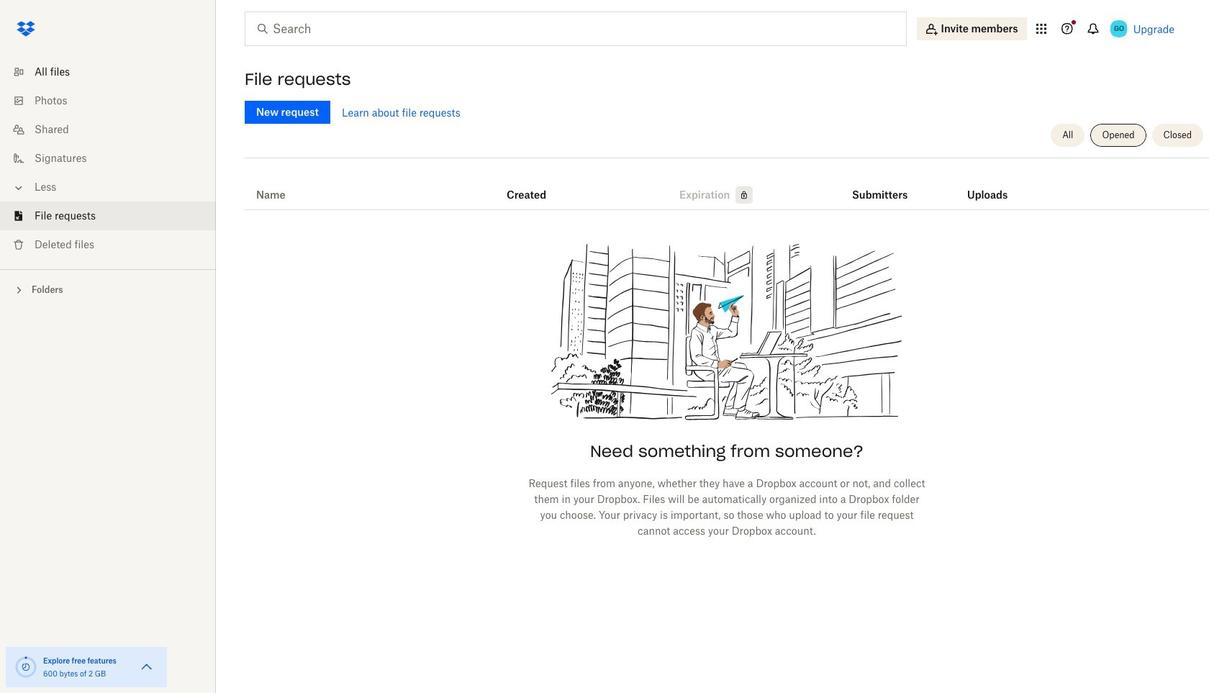 Task type: describe. For each thing, give the bounding box(es) containing it.
2 column header from the left
[[967, 169, 1025, 204]]

quota usage progress bar
[[14, 656, 37, 679]]

dropbox image
[[12, 14, 40, 43]]

less image
[[12, 181, 26, 195]]



Task type: locate. For each thing, give the bounding box(es) containing it.
column header
[[852, 169, 910, 204], [967, 169, 1025, 204]]

list
[[0, 49, 216, 269]]

0 horizontal spatial column header
[[852, 169, 910, 204]]

1 horizontal spatial column header
[[967, 169, 1025, 204]]

row
[[245, 163, 1209, 210]]

pro trial element
[[730, 186, 753, 204]]

list item
[[0, 202, 216, 230]]

quota usage image
[[14, 656, 37, 679]]

Search in folder "Dropbox" text field
[[273, 20, 877, 37]]

1 column header from the left
[[852, 169, 910, 204]]



Task type: vqa. For each thing, say whether or not it's contained in the screenshot.
Search In Folder "Dropbox" text box on the top
yes



